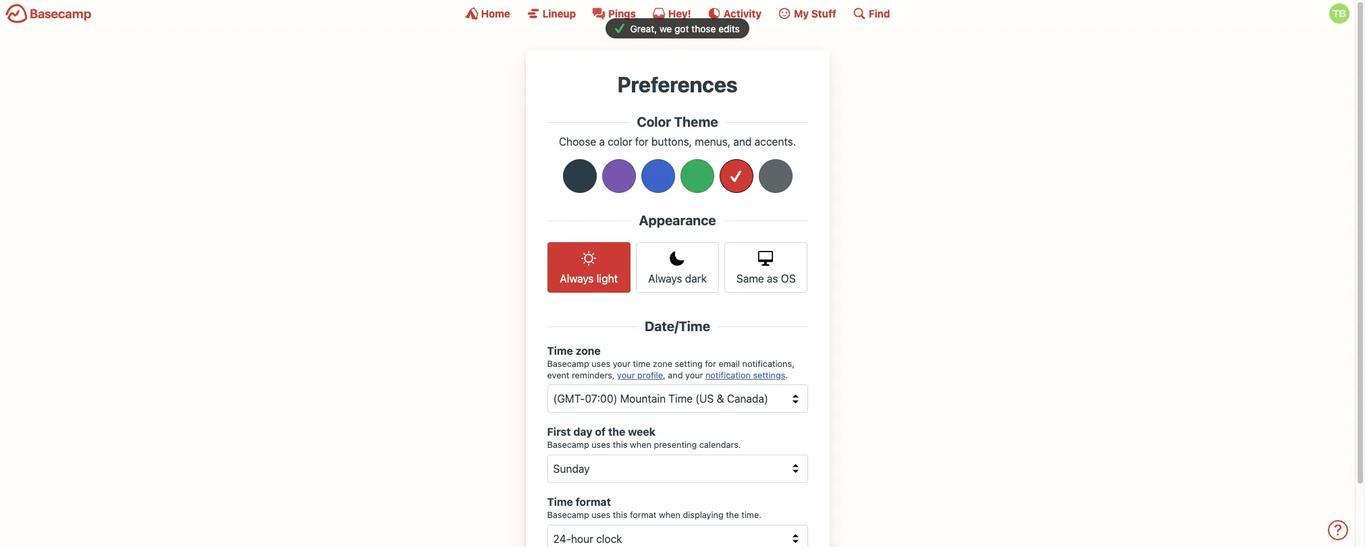 Task type: describe. For each thing, give the bounding box(es) containing it.
time format basecamp uses this format when displaying the time.
[[547, 496, 762, 521]]

1 vertical spatial format
[[630, 510, 657, 521]]

great, we got those edits
[[628, 23, 740, 34]]

your down time
[[617, 371, 635, 381]]

a
[[599, 136, 605, 148]]

profile
[[637, 371, 663, 381]]

stuff
[[811, 7, 836, 19]]

home
[[481, 7, 510, 19]]

notification settings link
[[705, 371, 785, 381]]

0 horizontal spatial format
[[576, 496, 611, 508]]

the inside the first day of the week basecamp uses this when presenting calendars.
[[608, 426, 625, 438]]

setting
[[675, 359, 703, 369]]

always for always dark
[[648, 273, 682, 285]]

time for time format basecamp uses this format when displaying the time.
[[547, 496, 573, 508]]

always light
[[560, 273, 618, 285]]

settings
[[753, 371, 785, 381]]

time
[[633, 359, 651, 369]]

tim burton image
[[1329, 3, 1350, 24]]

as
[[767, 273, 778, 285]]

edits
[[719, 23, 740, 34]]

appearance
[[639, 213, 716, 228]]

presenting
[[654, 440, 697, 451]]

week
[[628, 426, 656, 438]]

same as os
[[737, 273, 796, 285]]

home link
[[465, 7, 510, 20]]

menus,
[[695, 136, 731, 148]]

your profile link
[[617, 371, 663, 381]]

your profile ,             and your notification settings .
[[617, 371, 788, 381]]

first
[[547, 426, 571, 438]]

choose
[[559, 136, 596, 148]]

always light button
[[547, 243, 630, 293]]

uses inside time format basecamp uses this format when displaying the time.
[[592, 510, 610, 521]]

always dark
[[648, 273, 707, 285]]

when inside the first day of the week basecamp uses this when presenting calendars.
[[630, 440, 652, 451]]

pings
[[608, 7, 636, 19]]

calendars.
[[699, 440, 741, 451]]

color
[[608, 136, 632, 148]]

switch accounts image
[[5, 3, 92, 24]]

same as os button
[[725, 243, 808, 293]]

basecamp inside the first day of the week basecamp uses this when presenting calendars.
[[547, 440, 589, 451]]

your down setting
[[685, 371, 703, 381]]

,
[[663, 371, 666, 381]]

light
[[597, 273, 618, 285]]

hey!
[[668, 7, 691, 19]]

time.
[[741, 510, 762, 521]]

find button
[[853, 7, 890, 20]]

dark
[[685, 273, 707, 285]]

the inside time format basecamp uses this format when displaying the time.
[[726, 510, 739, 521]]

lineup
[[543, 7, 576, 19]]

first day of the week basecamp uses this when presenting calendars.
[[547, 426, 741, 451]]

same
[[737, 273, 764, 285]]



Task type: vqa. For each thing, say whether or not it's contained in the screenshot.
second the uses from the bottom
yes



Task type: locate. For each thing, give the bounding box(es) containing it.
color
[[637, 114, 671, 130]]

0 horizontal spatial and
[[668, 371, 683, 381]]

1 vertical spatial zone
[[653, 359, 672, 369]]

my stuff
[[794, 7, 836, 19]]

when
[[630, 440, 652, 451], [659, 510, 680, 521]]

0 vertical spatial this
[[613, 440, 628, 451]]

for inside 'color theme choose a color for buttons, menus, and accents.'
[[635, 136, 649, 148]]

3 uses from the top
[[592, 510, 610, 521]]

and right ,
[[668, 371, 683, 381]]

2 this from the top
[[613, 510, 628, 521]]

we
[[660, 23, 672, 34]]

this inside time format basecamp uses this format when displaying the time.
[[613, 510, 628, 521]]

pings button
[[592, 7, 636, 20]]

0 horizontal spatial when
[[630, 440, 652, 451]]

1 basecamp from the top
[[547, 359, 589, 369]]

0 vertical spatial basecamp
[[547, 359, 589, 369]]

great,
[[630, 23, 657, 34]]

theme
[[674, 114, 718, 130]]

0 vertical spatial for
[[635, 136, 649, 148]]

your inside basecamp uses your time zone setting for email notifications, event reminders,
[[613, 359, 631, 369]]

time zone
[[547, 345, 601, 357]]

the
[[608, 426, 625, 438], [726, 510, 739, 521]]

and
[[734, 136, 752, 148], [668, 371, 683, 381]]

your left time
[[613, 359, 631, 369]]

day
[[573, 426, 592, 438]]

1 vertical spatial uses
[[592, 440, 610, 451]]

zone up ,
[[653, 359, 672, 369]]

for up your profile ,             and your notification settings .
[[705, 359, 716, 369]]

this inside the first day of the week basecamp uses this when presenting calendars.
[[613, 440, 628, 451]]

basecamp uses your time zone setting for email notifications, event reminders,
[[547, 359, 795, 381]]

2 always from the left
[[648, 273, 682, 285]]

of
[[595, 426, 606, 438]]

.
[[785, 371, 788, 381]]

uses
[[592, 359, 610, 369], [592, 440, 610, 451], [592, 510, 610, 521]]

for
[[635, 136, 649, 148], [705, 359, 716, 369]]

my stuff button
[[778, 7, 836, 20]]

1 horizontal spatial when
[[659, 510, 680, 521]]

hey! button
[[652, 7, 691, 20]]

notifications,
[[742, 359, 795, 369]]

uses inside basecamp uses your time zone setting for email notifications, event reminders,
[[592, 359, 610, 369]]

activity
[[724, 7, 762, 19]]

for right color
[[635, 136, 649, 148]]

email
[[719, 359, 740, 369]]

and right menus,
[[734, 136, 752, 148]]

0 horizontal spatial always
[[560, 273, 594, 285]]

2 vertical spatial basecamp
[[547, 510, 589, 521]]

always
[[560, 273, 594, 285], [648, 273, 682, 285]]

1 horizontal spatial format
[[630, 510, 657, 521]]

uses inside the first day of the week basecamp uses this when presenting calendars.
[[592, 440, 610, 451]]

1 this from the top
[[613, 440, 628, 451]]

time
[[547, 345, 573, 357], [547, 496, 573, 508]]

zone inside basecamp uses your time zone setting for email notifications, event reminders,
[[653, 359, 672, 369]]

1 vertical spatial the
[[726, 510, 739, 521]]

displaying
[[683, 510, 724, 521]]

1 vertical spatial this
[[613, 510, 628, 521]]

buttons,
[[652, 136, 692, 148]]

date/time
[[645, 318, 710, 334]]

0 vertical spatial and
[[734, 136, 752, 148]]

always for always light
[[560, 273, 594, 285]]

got
[[675, 23, 689, 34]]

the right of
[[608, 426, 625, 438]]

1 always from the left
[[560, 273, 594, 285]]

0 vertical spatial format
[[576, 496, 611, 508]]

1 horizontal spatial always
[[648, 273, 682, 285]]

1 vertical spatial time
[[547, 496, 573, 508]]

notification
[[705, 371, 751, 381]]

basecamp inside time format basecamp uses this format when displaying the time.
[[547, 510, 589, 521]]

2 basecamp from the top
[[547, 440, 589, 451]]

0 vertical spatial when
[[630, 440, 652, 451]]

this
[[613, 440, 628, 451], [613, 510, 628, 521]]

1 horizontal spatial zone
[[653, 359, 672, 369]]

1 horizontal spatial for
[[705, 359, 716, 369]]

activity link
[[707, 7, 762, 20]]

1 horizontal spatial and
[[734, 136, 752, 148]]

0 vertical spatial time
[[547, 345, 573, 357]]

color theme choose a color for buttons, menus, and accents.
[[559, 114, 796, 148]]

time inside time format basecamp uses this format when displaying the time.
[[547, 496, 573, 508]]

always left light
[[560, 273, 594, 285]]

those
[[692, 23, 716, 34]]

0 horizontal spatial zone
[[576, 345, 601, 357]]

always inside 'always light' button
[[560, 273, 594, 285]]

lineup link
[[526, 7, 576, 20]]

3 basecamp from the top
[[547, 510, 589, 521]]

always inside always dark button
[[648, 273, 682, 285]]

reminders,
[[572, 371, 615, 381]]

for inside basecamp uses your time zone setting for email notifications, event reminders,
[[705, 359, 716, 369]]

0 vertical spatial uses
[[592, 359, 610, 369]]

os
[[781, 273, 796, 285]]

always dark button
[[636, 243, 719, 293]]

1 vertical spatial basecamp
[[547, 440, 589, 451]]

time for time zone
[[547, 345, 573, 357]]

format
[[576, 496, 611, 508], [630, 510, 657, 521]]

1 uses from the top
[[592, 359, 610, 369]]

basecamp inside basecamp uses your time zone setting for email notifications, event reminders,
[[547, 359, 589, 369]]

2 vertical spatial uses
[[592, 510, 610, 521]]

0 vertical spatial zone
[[576, 345, 601, 357]]

1 horizontal spatial the
[[726, 510, 739, 521]]

2 uses from the top
[[592, 440, 610, 451]]

the left the time.
[[726, 510, 739, 521]]

2 time from the top
[[547, 496, 573, 508]]

1 vertical spatial when
[[659, 510, 680, 521]]

find
[[869, 7, 890, 19]]

and inside 'color theme choose a color for buttons, menus, and accents.'
[[734, 136, 752, 148]]

0 horizontal spatial the
[[608, 426, 625, 438]]

0 horizontal spatial for
[[635, 136, 649, 148]]

when down week
[[630, 440, 652, 451]]

always left the dark
[[648, 273, 682, 285]]

great, we got those edits alert
[[0, 18, 1355, 39]]

zone
[[576, 345, 601, 357], [653, 359, 672, 369]]

your
[[613, 359, 631, 369], [617, 371, 635, 381], [685, 371, 703, 381]]

main element
[[0, 0, 1355, 26]]

1 vertical spatial for
[[705, 359, 716, 369]]

0 vertical spatial the
[[608, 426, 625, 438]]

my
[[794, 7, 809, 19]]

event
[[547, 371, 569, 381]]

1 vertical spatial and
[[668, 371, 683, 381]]

preferences
[[617, 72, 738, 97]]

basecamp
[[547, 359, 589, 369], [547, 440, 589, 451], [547, 510, 589, 521]]

zone up the reminders,
[[576, 345, 601, 357]]

1 time from the top
[[547, 345, 573, 357]]

when inside time format basecamp uses this format when displaying the time.
[[659, 510, 680, 521]]

when left displaying
[[659, 510, 680, 521]]

accents.
[[755, 136, 796, 148]]



